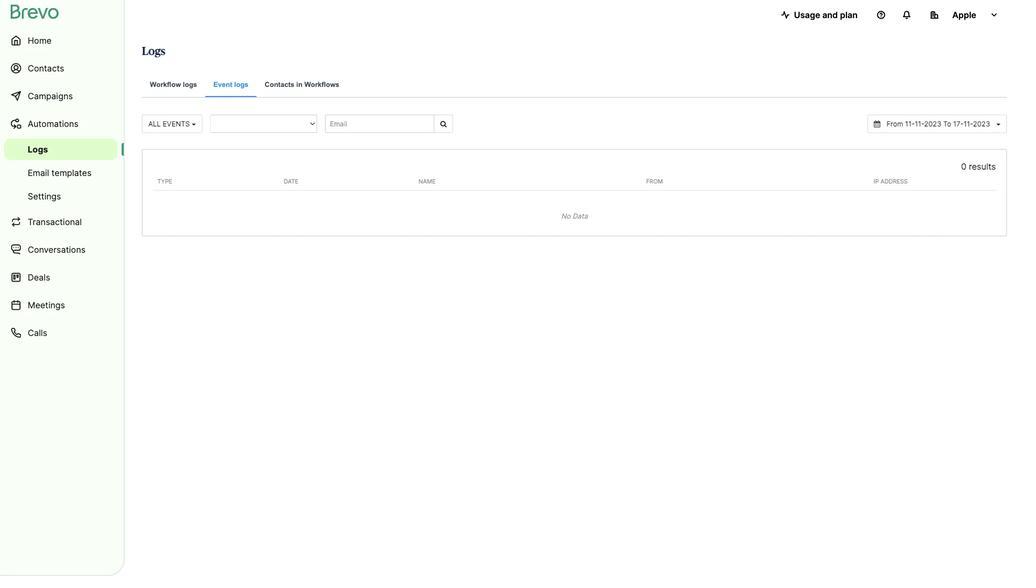Task type: locate. For each thing, give the bounding box(es) containing it.
email
[[28, 168, 49, 178]]

workflow
[[150, 80, 181, 88]]

in
[[296, 80, 303, 88]]

1 vertical spatial contacts
[[265, 80, 294, 88]]

1 horizontal spatial logs
[[234, 80, 249, 88]]

settings link
[[4, 186, 117, 207]]

plan
[[840, 10, 858, 20]]

deals link
[[4, 265, 117, 290]]

0
[[961, 161, 967, 172]]

0 vertical spatial logs
[[142, 46, 165, 57]]

contacts
[[28, 63, 64, 73], [265, 80, 294, 88]]

all
[[148, 120, 161, 128]]

usage and plan
[[794, 10, 858, 20]]

logs right workflow
[[183, 80, 197, 88]]

0 horizontal spatial logs
[[28, 144, 48, 154]]

logs right "event"
[[234, 80, 249, 88]]

contacts left in
[[265, 80, 294, 88]]

date
[[284, 178, 299, 185]]

settings
[[28, 191, 61, 201]]

1 horizontal spatial contacts
[[265, 80, 294, 88]]

2 logs from the left
[[234, 80, 249, 88]]

campaigns
[[28, 91, 73, 101]]

and
[[823, 10, 838, 20]]

0  results
[[961, 161, 996, 172]]

logs up workflow
[[142, 46, 165, 57]]

0 horizontal spatial logs
[[183, 80, 197, 88]]

logs for event logs
[[234, 80, 249, 88]]

contacts link
[[4, 55, 117, 81]]

address
[[881, 178, 908, 185]]

1 logs from the left
[[183, 80, 197, 88]]

transactional
[[28, 217, 82, 227]]

apple button
[[922, 4, 1007, 26]]

logs inside 'link'
[[28, 144, 48, 154]]

ip
[[874, 178, 879, 185]]

contacts for contacts in workflows
[[265, 80, 294, 88]]

contacts in workflows link
[[257, 73, 347, 98]]

all events button
[[142, 115, 202, 133]]

None text field
[[883, 119, 995, 129]]

ip address
[[874, 178, 908, 185]]

email templates link
[[4, 162, 117, 184]]

1 vertical spatial logs
[[28, 144, 48, 154]]

logs
[[183, 80, 197, 88], [234, 80, 249, 88]]

0 vertical spatial contacts
[[28, 63, 64, 73]]

campaigns link
[[4, 83, 117, 109]]

logs
[[142, 46, 165, 57], [28, 144, 48, 154]]

1 horizontal spatial logs
[[142, 46, 165, 57]]

apple
[[952, 10, 977, 20]]

0 horizontal spatial contacts
[[28, 63, 64, 73]]

transactional link
[[4, 209, 117, 235]]

all events
[[148, 120, 192, 128]]

logs up email
[[28, 144, 48, 154]]

event
[[213, 80, 232, 88]]

event logs link
[[205, 73, 257, 97]]

no
[[561, 212, 571, 220]]

contacts up campaigns
[[28, 63, 64, 73]]

deals
[[28, 272, 50, 282]]

type
[[157, 178, 172, 185]]

automations
[[28, 118, 79, 129]]

usage and plan button
[[773, 4, 866, 26]]

event logs
[[213, 80, 249, 88]]

automations link
[[4, 111, 117, 137]]



Task type: describe. For each thing, give the bounding box(es) containing it.
data
[[573, 212, 588, 220]]

contacts for contacts
[[28, 63, 64, 73]]

email templates
[[28, 168, 92, 178]]

workflows
[[304, 80, 339, 88]]

workflow logs link
[[142, 73, 205, 98]]

meetings
[[28, 300, 65, 310]]

meetings link
[[4, 292, 117, 318]]

home link
[[4, 28, 117, 53]]

calendar image
[[874, 121, 881, 128]]

templates
[[52, 168, 92, 178]]

conversations link
[[4, 237, 117, 262]]

home
[[28, 35, 52, 46]]

no data
[[561, 212, 588, 220]]

calls link
[[4, 320, 117, 346]]

search image
[[440, 120, 447, 127]]

usage
[[794, 10, 820, 20]]

events
[[163, 120, 190, 128]]

from
[[646, 178, 663, 185]]

contacts in workflows
[[265, 80, 339, 88]]

workflow logs
[[150, 80, 197, 88]]

results
[[969, 161, 996, 172]]

logs for workflow logs
[[183, 80, 197, 88]]

conversations
[[28, 244, 86, 255]]

logs link
[[4, 139, 117, 160]]

calls
[[28, 328, 47, 338]]

name
[[419, 178, 436, 185]]

Email search field
[[325, 115, 434, 133]]



Task type: vqa. For each thing, say whether or not it's contained in the screenshot.
event logs
yes



